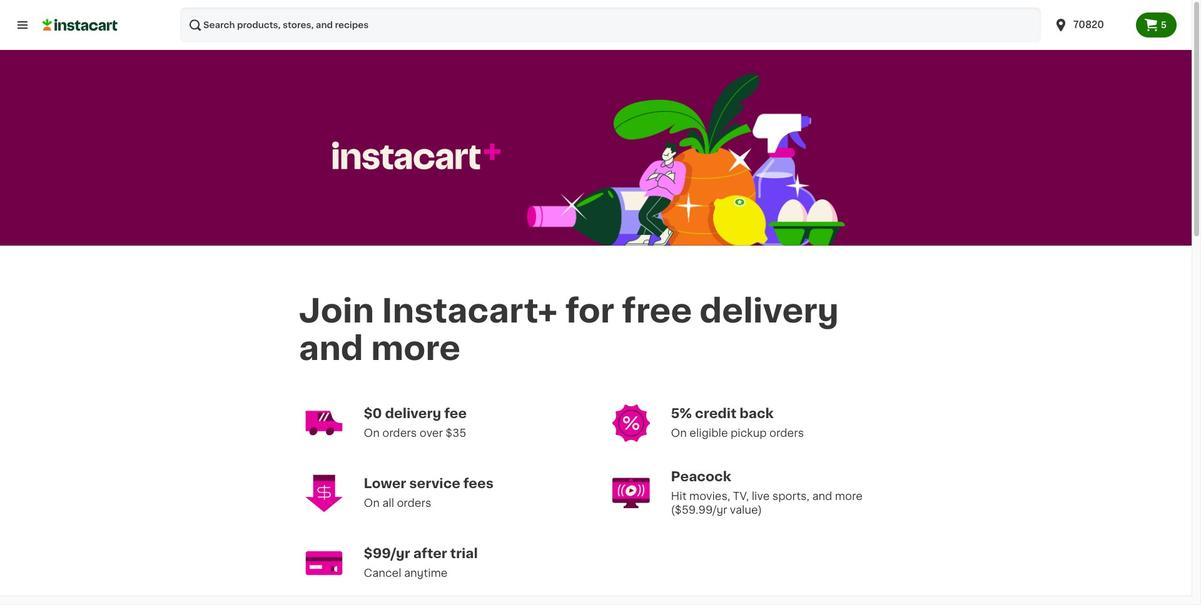 Task type: locate. For each thing, give the bounding box(es) containing it.
1 vertical spatial more
[[835, 492, 863, 502]]

anytime
[[404, 569, 448, 579]]

delivery inside join instacart+ for free delivery and more
[[700, 295, 839, 327]]

on all orders
[[364, 498, 431, 508]]

cancel
[[364, 569, 401, 579]]

pickup
[[731, 428, 767, 438]]

1 horizontal spatial more
[[835, 492, 863, 502]]

lower
[[364, 477, 406, 490]]

hit
[[671, 492, 687, 502]]

and
[[299, 333, 363, 365], [812, 492, 832, 502]]

instacart plus image
[[332, 141, 501, 170]]

movies,
[[689, 492, 730, 502]]

1 70820 button from the left
[[1046, 8, 1136, 43]]

more inside join instacart+ for free delivery and more
[[371, 333, 461, 365]]

and right 'sports,'
[[812, 492, 832, 502]]

1 vertical spatial and
[[812, 492, 832, 502]]

5% credit back
[[671, 407, 774, 420]]

eligible
[[690, 428, 728, 438]]

more inside hit movies, tv, live sports, and more ($59.99/yr value)
[[835, 492, 863, 502]]

70820 button
[[1046, 8, 1136, 43], [1054, 8, 1129, 43]]

hit movies, tv, live sports, and more ($59.99/yr value)
[[671, 492, 866, 515]]

join
[[299, 295, 374, 327]]

after
[[413, 547, 447, 560]]

trial
[[450, 547, 478, 560]]

5
[[1161, 21, 1167, 29]]

delivery
[[700, 295, 839, 327], [385, 407, 441, 420]]

and down join
[[299, 333, 363, 365]]

1 horizontal spatial delivery
[[700, 295, 839, 327]]

$99/yr after trial
[[364, 547, 478, 560]]

tv,
[[733, 492, 749, 502]]

on down 5%
[[671, 428, 687, 438]]

more
[[371, 333, 461, 365], [835, 492, 863, 502]]

on
[[364, 428, 380, 438], [671, 428, 687, 438], [364, 498, 380, 508]]

on down $0
[[364, 428, 380, 438]]

0 horizontal spatial and
[[299, 333, 363, 365]]

orders down $0 delivery fee
[[382, 428, 417, 438]]

$99/yr
[[364, 547, 410, 560]]

1 horizontal spatial and
[[812, 492, 832, 502]]

lower service fees
[[364, 477, 494, 490]]

0 vertical spatial more
[[371, 333, 461, 365]]

for
[[565, 295, 615, 327]]

more for join instacart+ for free delivery and more
[[371, 333, 461, 365]]

70820
[[1074, 20, 1104, 29]]

$35
[[446, 428, 466, 438]]

credit
[[695, 407, 737, 420]]

orders
[[382, 428, 417, 438], [770, 428, 804, 438], [397, 498, 431, 508]]

fee
[[444, 407, 467, 420]]

None search field
[[180, 8, 1041, 43]]

5%
[[671, 407, 692, 420]]

and inside join instacart+ for free delivery and more
[[299, 333, 363, 365]]

instacart logo image
[[43, 18, 118, 33]]

Search field
[[180, 8, 1041, 43]]

0 horizontal spatial delivery
[[385, 407, 441, 420]]

on orders over $35
[[364, 428, 466, 438]]

1 vertical spatial delivery
[[385, 407, 441, 420]]

0 horizontal spatial more
[[371, 333, 461, 365]]

and inside hit movies, tv, live sports, and more ($59.99/yr value)
[[812, 492, 832, 502]]

0 vertical spatial delivery
[[700, 295, 839, 327]]

join instacart+ for free delivery and more
[[299, 295, 847, 365]]

on left all
[[364, 498, 380, 508]]

orders down back
[[770, 428, 804, 438]]

0 vertical spatial and
[[299, 333, 363, 365]]

instacart+
[[382, 295, 558, 327]]



Task type: vqa. For each thing, say whether or not it's contained in the screenshot.
the rightmost Calico
no



Task type: describe. For each thing, give the bounding box(es) containing it.
and for hit movies, tv, live sports, and more ($59.99/yr value)
[[812, 492, 832, 502]]

on for lower service fees
[[364, 498, 380, 508]]

$0 delivery fee
[[364, 407, 467, 420]]

fees
[[464, 477, 494, 490]]

2 70820 button from the left
[[1054, 8, 1129, 43]]

$0
[[364, 407, 382, 420]]

back
[[740, 407, 774, 420]]

on for $0 delivery fee
[[364, 428, 380, 438]]

($59.99/yr
[[671, 505, 727, 515]]

value)
[[730, 505, 762, 515]]

cancel anytime
[[364, 569, 448, 579]]

and for join instacart+ for free delivery and more
[[299, 333, 363, 365]]

sports,
[[773, 492, 810, 502]]

live
[[752, 492, 770, 502]]

all
[[382, 498, 394, 508]]

peacock
[[671, 470, 731, 483]]

free
[[622, 295, 692, 327]]

service
[[409, 477, 461, 490]]

on eligible pickup orders
[[671, 428, 804, 438]]

over
[[420, 428, 443, 438]]

orders down lower service fees
[[397, 498, 431, 508]]

on for 5% credit back
[[671, 428, 687, 438]]

more for hit movies, tv, live sports, and more ($59.99/yr value)
[[835, 492, 863, 502]]

5 button
[[1136, 13, 1177, 38]]



